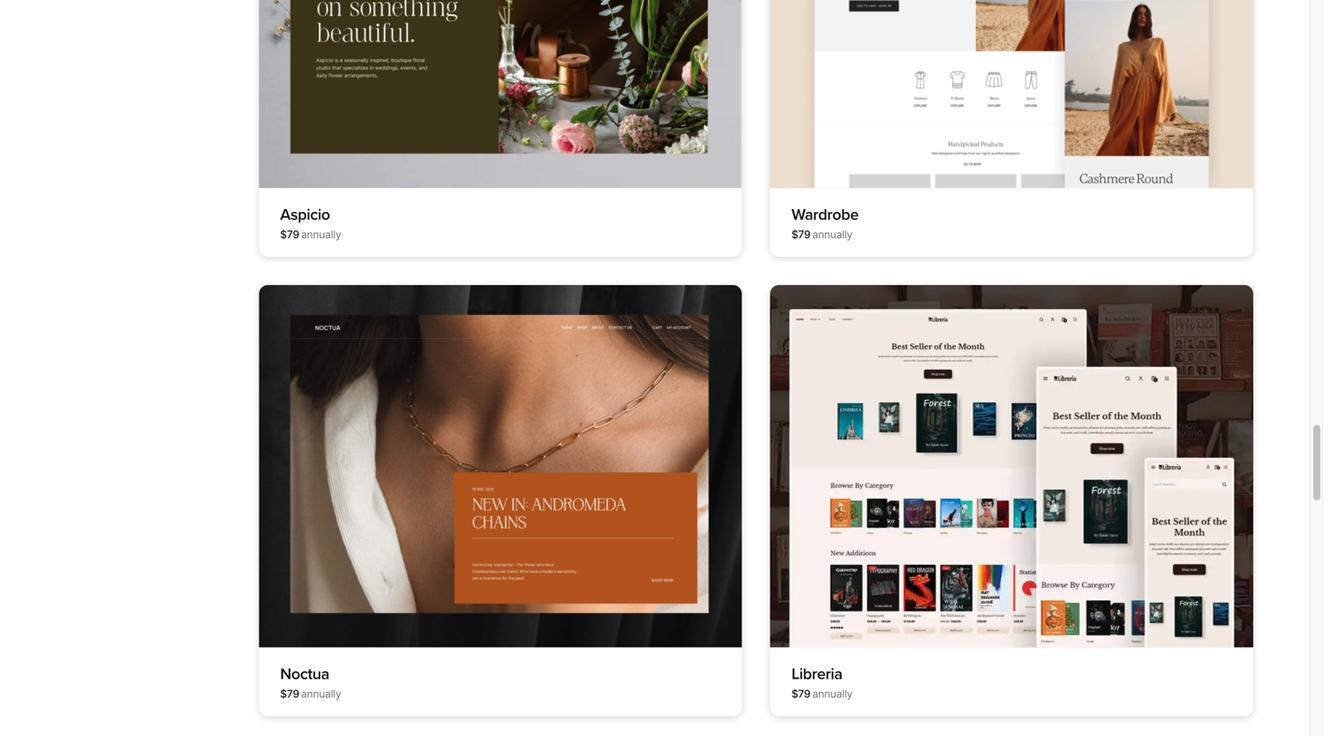 Task type: vqa. For each thing, say whether or not it's contained in the screenshot.
Country / Region 'field'
no



Task type: describe. For each thing, give the bounding box(es) containing it.
aspicio
[[280, 205, 330, 224]]

wardrobe link
[[792, 205, 859, 224]]

$79 for libreria
[[792, 688, 811, 701]]

libreria
[[792, 665, 843, 684]]

wardrobe $79 annually
[[792, 205, 859, 241]]

aspicio link
[[280, 205, 330, 224]]

annually for libreria
[[813, 688, 853, 701]]

aspicio $79 annually
[[280, 205, 341, 241]]



Task type: locate. For each thing, give the bounding box(es) containing it.
$79
[[280, 228, 299, 241], [792, 228, 811, 241], [280, 688, 299, 701], [792, 688, 811, 701]]

annually inside the wardrobe $79 annually
[[813, 228, 853, 241]]

annually down the libreria
[[813, 688, 853, 701]]

annually for aspicio
[[301, 228, 341, 241]]

noctua link
[[280, 665, 330, 684]]

libreria link
[[792, 665, 843, 684]]

$79 inside the aspicio $79 annually
[[280, 228, 299, 241]]

$79 inside the wardrobe $79 annually
[[792, 228, 811, 241]]

annually inside 'libreria $79 annually'
[[813, 688, 853, 701]]

wardrobe
[[792, 205, 859, 224]]

annually for wardrobe
[[813, 228, 853, 241]]

annually down wardrobe
[[813, 228, 853, 241]]

$79 down noctua
[[280, 688, 299, 701]]

annually for noctua
[[301, 688, 341, 701]]

$79 for aspicio
[[280, 228, 299, 241]]

$79 down wardrobe
[[792, 228, 811, 241]]

annually inside noctua $79 annually
[[301, 688, 341, 701]]

annually
[[301, 228, 341, 241], [813, 228, 853, 241], [301, 688, 341, 701], [813, 688, 853, 701]]

$79 for noctua
[[280, 688, 299, 701]]

$79 inside 'libreria $79 annually'
[[792, 688, 811, 701]]

annually inside the aspicio $79 annually
[[301, 228, 341, 241]]

$79 for wardrobe
[[792, 228, 811, 241]]

annually down aspicio
[[301, 228, 341, 241]]

$79 inside noctua $79 annually
[[280, 688, 299, 701]]

libreria $79 annually
[[792, 665, 853, 701]]

$79 down aspicio
[[280, 228, 299, 241]]

noctua $79 annually
[[280, 665, 341, 701]]

$79 down the libreria
[[792, 688, 811, 701]]

noctua
[[280, 665, 330, 684]]

annually down noctua
[[301, 688, 341, 701]]



